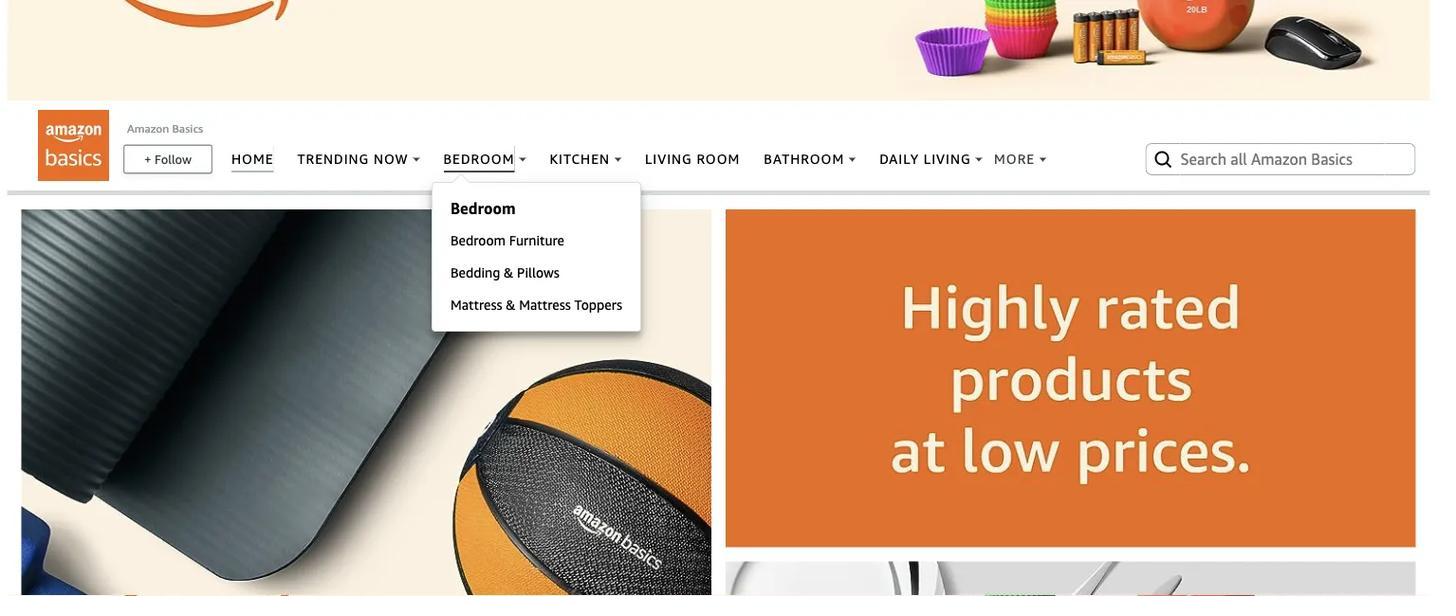Task type: describe. For each thing, give the bounding box(es) containing it.
+ follow
[[144, 152, 192, 166]]

+
[[144, 152, 151, 166]]

amazon basics
[[127, 121, 203, 134]]

basics
[[172, 121, 203, 134]]

amazon
[[127, 121, 169, 134]]

amazon basics link
[[127, 121, 203, 134]]

search image
[[1152, 148, 1175, 171]]



Task type: vqa. For each thing, say whether or not it's contained in the screenshot.
Sponsored Ad - Contigo West Loop Stainless Steel Vacuum-Insulated Travel Mug with Spill-Proof Lid, Keeps Drinks Hot up to ... image
no



Task type: locate. For each thing, give the bounding box(es) containing it.
amazon basics logo image
[[38, 110, 109, 181]]

follow
[[155, 152, 192, 166]]

+ follow button
[[125, 146, 211, 172]]

Search all Amazon Basics search field
[[1181, 143, 1385, 175]]



